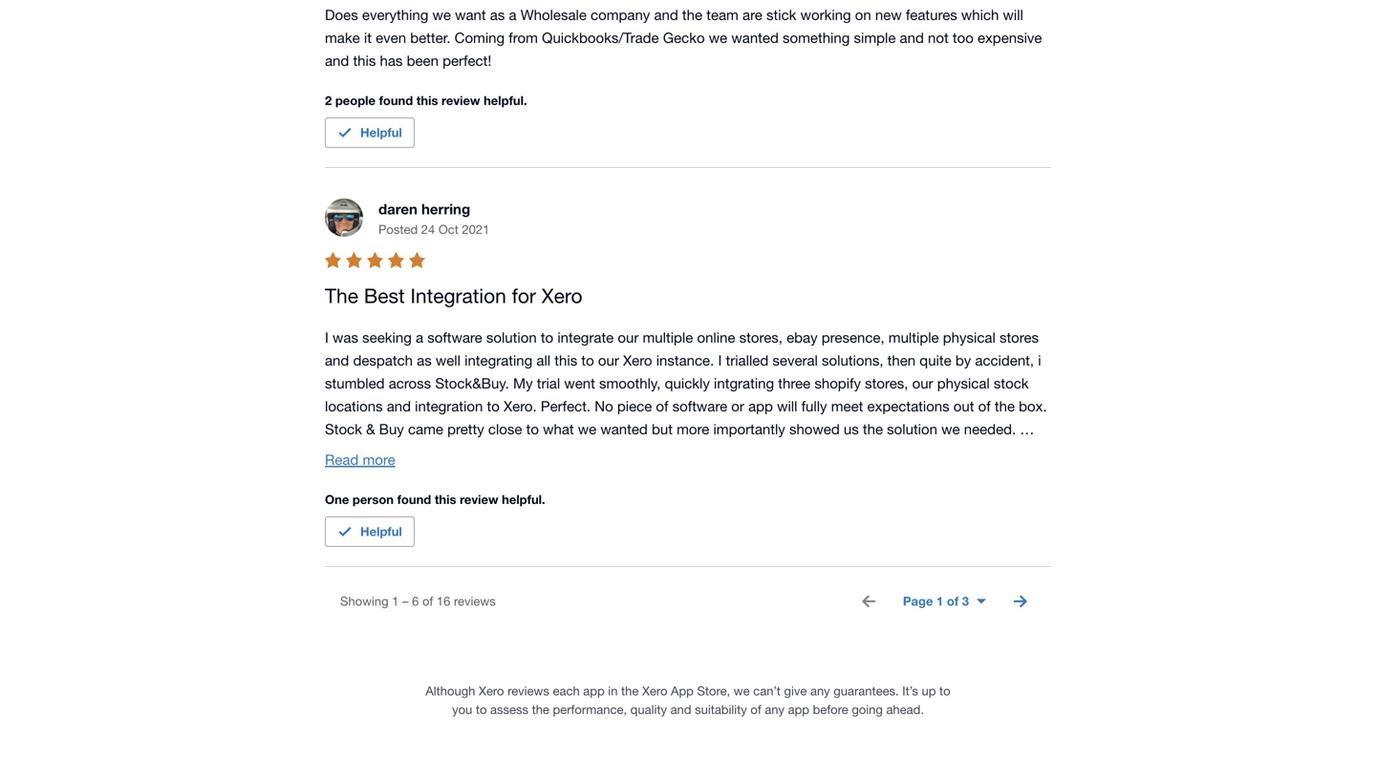 Task type: describe. For each thing, give the bounding box(es) containing it.
too
[[953, 29, 974, 46]]

which
[[961, 6, 999, 23]]

showing 1 – 6 of 16 reviews
[[340, 594, 496, 609]]

even
[[376, 29, 406, 46]]

going
[[852, 703, 883, 718]]

found for people
[[379, 93, 413, 108]]

one
[[325, 493, 349, 508]]

performance,
[[553, 703, 627, 718]]

team
[[706, 6, 739, 23]]

1 vertical spatial we
[[709, 29, 727, 46]]

0 horizontal spatial xero
[[479, 684, 504, 699]]

0 vertical spatial any
[[810, 684, 830, 699]]

the
[[325, 284, 358, 308]]

this for person
[[435, 493, 456, 508]]

store,
[[697, 684, 730, 699]]

6
[[412, 594, 419, 609]]

quality
[[630, 703, 667, 718]]

quickbooks/trade
[[542, 29, 659, 46]]

helpful for first helpful button from the bottom of the page
[[360, 525, 402, 540]]

more
[[363, 452, 395, 468]]

daren
[[378, 201, 417, 218]]

as
[[490, 6, 505, 23]]

helpful. for 2 people found this review helpful.
[[484, 93, 527, 108]]

1 helpful button from the top
[[325, 118, 415, 148]]

this inside does everything we want as a wholesale company and the team are stick working on new features which will make it even better. coming from quickbooks/trade gecko we wanted something simple and not too expensive and this has been perfect!
[[353, 52, 376, 69]]

16
[[437, 594, 450, 609]]

in
[[608, 684, 618, 699]]

we inside although xero reviews each app in the xero app store, we can't give any guarantees. it's up to you to assess the performance, quality and suitability of any app before going ahead.
[[734, 684, 750, 699]]

1 for –
[[392, 594, 399, 609]]

2
[[325, 93, 332, 108]]

will
[[1003, 6, 1023, 23]]

ahead.
[[886, 703, 924, 718]]

on
[[855, 6, 871, 23]]

previous page image
[[849, 583, 888, 621]]

it
[[364, 29, 372, 46]]

reviews inside although xero reviews each app in the xero app store, we can't give any guarantees. it's up to you to assess the performance, quality and suitability of any app before going ahead.
[[508, 684, 549, 699]]

and down make
[[325, 52, 349, 69]]

this for people
[[416, 93, 438, 108]]

new
[[875, 6, 902, 23]]

showing
[[340, 594, 388, 609]]

herring
[[421, 201, 470, 218]]

best
[[364, 284, 405, 308]]

people
[[335, 93, 376, 108]]

before
[[813, 703, 848, 718]]

page
[[903, 594, 933, 609]]

read
[[325, 452, 359, 468]]

0 horizontal spatial any
[[765, 703, 785, 718]]

one person found this review helpful.
[[325, 493, 545, 508]]

found for person
[[397, 493, 431, 508]]

expensive
[[978, 29, 1042, 46]]

and inside although xero reviews each app in the xero app store, we can't give any guarantees. it's up to you to assess the performance, quality and suitability of any app before going ahead.
[[670, 703, 691, 718]]

guarantees.
[[834, 684, 899, 699]]

review for one person found this review helpful.
[[460, 493, 498, 508]]

you
[[452, 703, 472, 718]]

a
[[509, 6, 517, 23]]

does
[[325, 6, 358, 23]]

been
[[407, 52, 439, 69]]

1 vertical spatial app
[[788, 703, 809, 718]]



Task type: locate. For each thing, give the bounding box(es) containing it.
2 horizontal spatial of
[[947, 594, 959, 609]]

0 vertical spatial helpful.
[[484, 93, 527, 108]]

of
[[422, 594, 433, 609], [947, 594, 959, 609], [750, 703, 761, 718]]

0 horizontal spatial of
[[422, 594, 433, 609]]

0 vertical spatial we
[[432, 6, 451, 23]]

posted
[[378, 222, 418, 237]]

any down can't
[[765, 703, 785, 718]]

0 horizontal spatial reviews
[[454, 594, 496, 609]]

to
[[939, 684, 950, 699], [476, 703, 487, 718]]

reviews up assess on the left of the page
[[508, 684, 549, 699]]

the up 'gecko'
[[682, 6, 702, 23]]

although
[[426, 684, 475, 699]]

1 for of
[[937, 594, 943, 609]]

and
[[654, 6, 678, 23], [900, 29, 924, 46], [325, 52, 349, 69], [670, 703, 691, 718]]

app left in
[[583, 684, 605, 699]]

this down it
[[353, 52, 376, 69]]

0 vertical spatial app
[[583, 684, 605, 699]]

1 vertical spatial the
[[621, 684, 639, 699]]

2 horizontal spatial xero
[[642, 684, 667, 699]]

2 helpful button from the top
[[325, 517, 415, 548]]

review for 2 people found this review helpful.
[[442, 93, 480, 108]]

this right person
[[435, 493, 456, 508]]

3
[[962, 594, 969, 609]]

xero
[[542, 284, 582, 308], [479, 684, 504, 699], [642, 684, 667, 699]]

of left 3
[[947, 594, 959, 609]]

next page image
[[1001, 583, 1040, 621]]

1 helpful from the top
[[360, 125, 402, 140]]

does everything we want as a wholesale company and the team are stick working on new features which will make it even better. coming from quickbooks/trade gecko we wanted something simple and not too expensive and this has been perfect!
[[325, 6, 1046, 69]]

assess
[[490, 703, 528, 718]]

this down been at the left of page
[[416, 93, 438, 108]]

from
[[509, 29, 538, 46]]

2 helpful from the top
[[360, 525, 402, 540]]

reviews inside pagination element
[[454, 594, 496, 609]]

we
[[432, 6, 451, 23], [709, 29, 727, 46], [734, 684, 750, 699]]

to right you
[[476, 703, 487, 718]]

0 vertical spatial found
[[379, 93, 413, 108]]

simple
[[854, 29, 896, 46]]

stick
[[766, 6, 796, 23]]

and down app
[[670, 703, 691, 718]]

2 1 from the left
[[937, 594, 943, 609]]

0 horizontal spatial to
[[476, 703, 487, 718]]

although xero reviews each app in the xero app store, we can't give any guarantees. it's up to you to assess the performance, quality and suitability of any app before going ahead.
[[426, 684, 950, 718]]

we left can't
[[734, 684, 750, 699]]

we up better.
[[432, 6, 451, 23]]

it's
[[902, 684, 918, 699]]

everything
[[362, 6, 428, 23]]

make
[[325, 29, 360, 46]]

1 vertical spatial helpful
[[360, 525, 402, 540]]

any
[[810, 684, 830, 699], [765, 703, 785, 718]]

can't
[[753, 684, 781, 699]]

2 people found this review helpful.
[[325, 93, 527, 108]]

are
[[743, 6, 762, 23]]

reviews right 16
[[454, 594, 496, 609]]

0 vertical spatial to
[[939, 684, 950, 699]]

better.
[[410, 29, 451, 46]]

found
[[379, 93, 413, 108], [397, 493, 431, 508]]

helpful button down people
[[325, 118, 415, 148]]

1 vertical spatial found
[[397, 493, 431, 508]]

working
[[800, 6, 851, 23]]

xero right for
[[542, 284, 582, 308]]

0 vertical spatial helpful
[[360, 125, 402, 140]]

give
[[784, 684, 807, 699]]

1 horizontal spatial we
[[709, 29, 727, 46]]

oct
[[438, 222, 459, 237]]

1 horizontal spatial xero
[[542, 284, 582, 308]]

perfect!
[[443, 52, 491, 69]]

1 horizontal spatial reviews
[[508, 684, 549, 699]]

2 vertical spatial this
[[435, 493, 456, 508]]

helpful down person
[[360, 525, 402, 540]]

of inside although xero reviews each app in the xero app store, we can't give any guarantees. it's up to you to assess the performance, quality and suitability of any app before going ahead.
[[750, 703, 761, 718]]

helpful button down person
[[325, 517, 415, 548]]

company
[[591, 6, 650, 23]]

1 horizontal spatial app
[[788, 703, 809, 718]]

1 horizontal spatial any
[[810, 684, 830, 699]]

the
[[682, 6, 702, 23], [621, 684, 639, 699], [532, 703, 549, 718]]

2 horizontal spatial we
[[734, 684, 750, 699]]

pagination element
[[325, 579, 1051, 625]]

1 vertical spatial to
[[476, 703, 487, 718]]

up
[[922, 684, 936, 699]]

2 vertical spatial we
[[734, 684, 750, 699]]

1 left the –
[[392, 594, 399, 609]]

wholesale
[[521, 6, 587, 23]]

1 horizontal spatial to
[[939, 684, 950, 699]]

helpful
[[360, 125, 402, 140], [360, 525, 402, 540]]

1 vertical spatial any
[[765, 703, 785, 718]]

not
[[928, 29, 949, 46]]

24
[[421, 222, 435, 237]]

0 horizontal spatial we
[[432, 6, 451, 23]]

helpful down people
[[360, 125, 402, 140]]

the right assess on the left of the page
[[532, 703, 549, 718]]

daren herring posted 24 oct 2021
[[378, 201, 490, 237]]

1 vertical spatial review
[[460, 493, 498, 508]]

found down has
[[379, 93, 413, 108]]

xero up quality
[[642, 684, 667, 699]]

the best integration for xero
[[325, 284, 582, 308]]

2 vertical spatial the
[[532, 703, 549, 718]]

–
[[402, 594, 409, 609]]

for
[[512, 284, 536, 308]]

1 horizontal spatial the
[[621, 684, 639, 699]]

1 1 from the left
[[392, 594, 399, 609]]

person
[[353, 493, 394, 508]]

found right person
[[397, 493, 431, 508]]

app down give on the right bottom of page
[[788, 703, 809, 718]]

helpful button
[[325, 118, 415, 148], [325, 517, 415, 548]]

0 vertical spatial reviews
[[454, 594, 496, 609]]

2021
[[462, 222, 490, 237]]

of down can't
[[750, 703, 761, 718]]

0 vertical spatial helpful button
[[325, 118, 415, 148]]

something
[[783, 29, 850, 46]]

coming
[[454, 29, 505, 46]]

app
[[583, 684, 605, 699], [788, 703, 809, 718]]

we down team
[[709, 29, 727, 46]]

2 horizontal spatial the
[[682, 6, 702, 23]]

page 1 of 3 button
[[891, 587, 998, 617]]

helpful.
[[484, 93, 527, 108], [502, 493, 545, 508]]

each
[[553, 684, 580, 699]]

1 horizontal spatial of
[[750, 703, 761, 718]]

of inside popup button
[[947, 594, 959, 609]]

0 horizontal spatial 1
[[392, 594, 399, 609]]

to right up
[[939, 684, 950, 699]]

0 horizontal spatial app
[[583, 684, 605, 699]]

helpful. for one person found this review helpful.
[[502, 493, 545, 508]]

the right in
[[621, 684, 639, 699]]

want
[[455, 6, 486, 23]]

any up before
[[810, 684, 830, 699]]

0 vertical spatial this
[[353, 52, 376, 69]]

features
[[906, 6, 957, 23]]

1 vertical spatial reviews
[[508, 684, 549, 699]]

the inside does everything we want as a wholesale company and the team are stick working on new features which will make it even better. coming from quickbooks/trade gecko we wanted something simple and not too expensive and this has been perfect!
[[682, 6, 702, 23]]

helpful for 1st helpful button
[[360, 125, 402, 140]]

has
[[380, 52, 403, 69]]

review
[[442, 93, 480, 108], [460, 493, 498, 508]]

gecko
[[663, 29, 705, 46]]

1 vertical spatial helpful.
[[502, 493, 545, 508]]

this
[[353, 52, 376, 69], [416, 93, 438, 108], [435, 493, 456, 508]]

read more button
[[325, 449, 395, 472]]

wanted
[[731, 29, 779, 46]]

1 vertical spatial this
[[416, 93, 438, 108]]

0 vertical spatial the
[[682, 6, 702, 23]]

suitability
[[695, 703, 747, 718]]

1 vertical spatial helpful button
[[325, 517, 415, 548]]

page 1 of 3
[[903, 594, 969, 609]]

app
[[671, 684, 694, 699]]

xero up assess on the left of the page
[[479, 684, 504, 699]]

and left not
[[900, 29, 924, 46]]

1 inside popup button
[[937, 594, 943, 609]]

1
[[392, 594, 399, 609], [937, 594, 943, 609]]

reviews
[[454, 594, 496, 609], [508, 684, 549, 699]]

of right 6
[[422, 594, 433, 609]]

and up 'gecko'
[[654, 6, 678, 23]]

1 horizontal spatial 1
[[937, 594, 943, 609]]

1 right page
[[937, 594, 943, 609]]

integration
[[410, 284, 506, 308]]

0 horizontal spatial the
[[532, 703, 549, 718]]

0 vertical spatial review
[[442, 93, 480, 108]]

read more
[[325, 452, 395, 468]]



Task type: vqa. For each thing, say whether or not it's contained in the screenshot.
THE ONE PERSON FOUND THIS REVIEW HELPFUL.
yes



